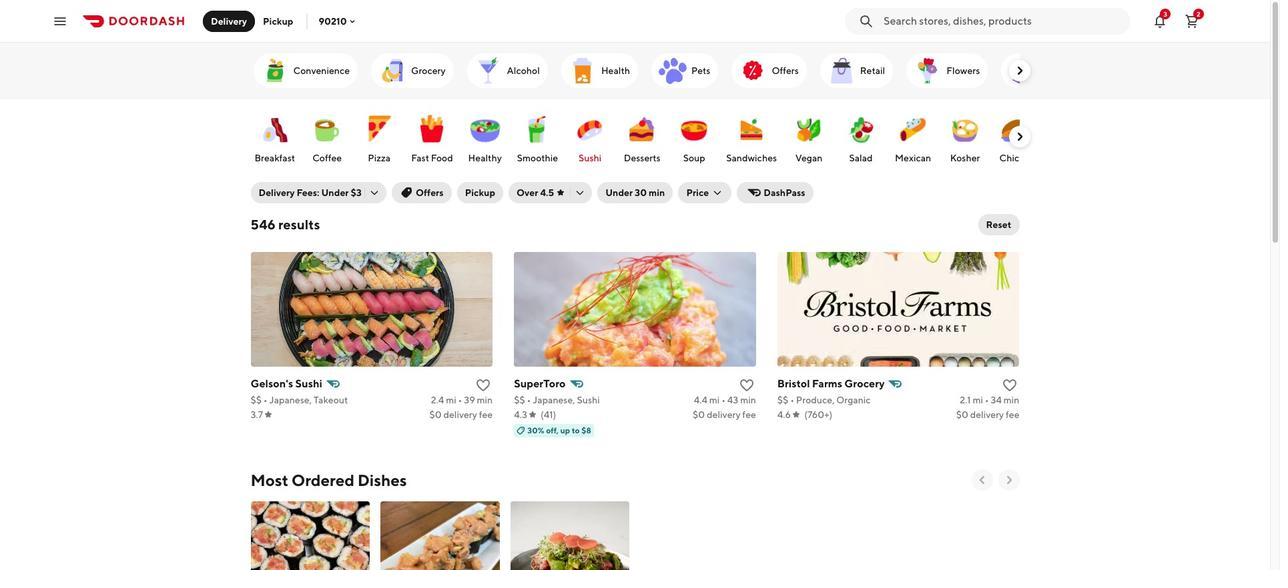 Task type: vqa. For each thing, say whether or not it's contained in the screenshot.
Click to add this store to your saved list icon
yes



Task type: describe. For each thing, give the bounding box(es) containing it.
convenience image
[[259, 55, 291, 87]]

offers button
[[392, 182, 452, 204]]

delivery for delivery fees: under $3
[[259, 188, 295, 198]]

fast
[[411, 153, 429, 164]]

vegan
[[796, 153, 823, 164]]

health image
[[567, 55, 599, 87]]

2.1 mi • 34 min
[[960, 395, 1020, 406]]

notification bell image
[[1153, 13, 1169, 29]]

1 under from the left
[[321, 188, 349, 198]]

4.5
[[540, 188, 554, 198]]

2 delivery from the left
[[707, 410, 741, 421]]

$$ for gelson's sushi
[[251, 395, 262, 406]]

click to add this store to your saved list image
[[739, 378, 755, 394]]

retail
[[861, 65, 886, 76]]

3.7
[[251, 410, 263, 421]]

0 horizontal spatial pickup button
[[255, 10, 301, 32]]

retail link
[[821, 53, 894, 88]]

1 vertical spatial sushi
[[295, 378, 322, 391]]

$8
[[582, 426, 592, 436]]

$$ for supertoro
[[514, 395, 525, 406]]

alcohol
[[507, 65, 540, 76]]

up
[[561, 426, 570, 436]]

previous button of carousel image
[[976, 474, 989, 487]]

smoothie
[[517, 153, 558, 164]]

1 • from the left
[[264, 395, 268, 406]]

$3
[[351, 188, 362, 198]]

delivery for farms
[[971, 410, 1004, 421]]

1 vertical spatial next button of carousel image
[[1003, 474, 1016, 487]]

dashpass
[[764, 188, 806, 198]]

4.3
[[514, 410, 527, 421]]

offers link
[[732, 53, 807, 88]]

offers inside offers button
[[416, 188, 444, 198]]

reset button
[[979, 214, 1020, 236]]

pets
[[692, 65, 711, 76]]

43
[[728, 395, 739, 406]]

546 results
[[251, 217, 320, 232]]

pickup for the bottommost pickup button
[[465, 188, 496, 198]]

2 mi from the left
[[710, 395, 720, 406]]

1 vertical spatial grocery
[[845, 378, 885, 391]]

mi for farms
[[973, 395, 984, 406]]

delivery for sushi
[[444, 410, 477, 421]]

4.6
[[778, 410, 791, 421]]

food
[[431, 153, 453, 164]]

under inside under 30 min button
[[606, 188, 633, 198]]

under 30 min button
[[598, 182, 673, 204]]

health
[[602, 65, 630, 76]]

$$ • produce, organic
[[778, 395, 871, 406]]

convenience
[[293, 65, 350, 76]]

most ordered dishes
[[251, 471, 407, 490]]

offers inside offers link
[[772, 65, 799, 76]]

min inside button
[[649, 188, 665, 198]]

open menu image
[[52, 13, 68, 29]]

over
[[517, 188, 539, 198]]

min for gelson's sushi
[[477, 395, 493, 406]]

bristol farms grocery
[[778, 378, 885, 391]]

flowers
[[947, 65, 980, 76]]

pizza
[[368, 153, 391, 164]]

pets image
[[657, 55, 689, 87]]

catering image
[[1007, 55, 1039, 87]]

30% off, up to $8
[[528, 426, 592, 436]]

mexican
[[895, 153, 932, 164]]

3
[[1164, 10, 1168, 18]]

0 vertical spatial next button of carousel image
[[1013, 64, 1027, 77]]

min for supertoro
[[741, 395, 756, 406]]

gelson's
[[251, 378, 293, 391]]

flowers image
[[912, 55, 944, 87]]

dishes
[[358, 471, 407, 490]]

grocery link
[[371, 53, 454, 88]]

over 4.5 button
[[509, 182, 592, 204]]

to
[[572, 426, 580, 436]]

5 • from the left
[[791, 395, 795, 406]]

click to add this store to your saved list image for bristol farms grocery
[[1003, 378, 1019, 394]]



Task type: locate. For each thing, give the bounding box(es) containing it.
fee down 4.4 mi • 43 min
[[743, 410, 756, 421]]

0 horizontal spatial click to add this store to your saved list image
[[476, 378, 492, 394]]

min right 39
[[477, 395, 493, 406]]

3 mi from the left
[[973, 395, 984, 406]]

1 vertical spatial offers
[[416, 188, 444, 198]]

2 under from the left
[[606, 188, 633, 198]]

under left $3
[[321, 188, 349, 198]]

pickup button up convenience "icon"
[[255, 10, 301, 32]]

next button of carousel image
[[1013, 130, 1027, 144]]

click to add this store to your saved list image up 2.1 mi • 34 min
[[1003, 378, 1019, 394]]

sandwiches
[[727, 153, 777, 164]]

under
[[321, 188, 349, 198], [606, 188, 633, 198]]

2 $​0 from the left
[[693, 410, 705, 421]]

pickup for pickup button to the left
[[263, 16, 293, 26]]

chicken
[[1000, 153, 1035, 164]]

sushi left desserts
[[579, 153, 602, 164]]

1 horizontal spatial grocery
[[845, 378, 885, 391]]

soup
[[684, 153, 706, 164]]

health link
[[561, 53, 638, 88]]

japanese, for supertoro
[[533, 395, 575, 406]]

2 japanese, from the left
[[533, 395, 575, 406]]

grocery inside grocery link
[[411, 65, 446, 76]]

japanese,
[[269, 395, 312, 406], [533, 395, 575, 406]]

grocery up organic
[[845, 378, 885, 391]]

2 $$ from the left
[[514, 395, 525, 406]]

delivery down 4.4 mi • 43 min
[[707, 410, 741, 421]]

0 horizontal spatial mi
[[446, 395, 457, 406]]

39
[[464, 395, 475, 406]]

0 vertical spatial pickup
[[263, 16, 293, 26]]

delivery
[[444, 410, 477, 421], [707, 410, 741, 421], [971, 410, 1004, 421]]

min
[[649, 188, 665, 198], [477, 395, 493, 406], [741, 395, 756, 406], [1004, 395, 1020, 406]]

$​0 delivery fee for farms
[[957, 410, 1020, 421]]

1 vertical spatial pickup button
[[457, 182, 504, 204]]

• down "bristol"
[[791, 395, 795, 406]]

0 horizontal spatial delivery
[[211, 16, 247, 26]]

fee for farms
[[1006, 410, 1020, 421]]

flowers link
[[907, 53, 988, 88]]

fees:
[[297, 188, 320, 198]]

price
[[687, 188, 709, 198]]

offers down fast food at top
[[416, 188, 444, 198]]

2 horizontal spatial delivery
[[971, 410, 1004, 421]]

off,
[[546, 426, 559, 436]]

0 horizontal spatial $$
[[251, 395, 262, 406]]

fee down the 2.4 mi • 39 min
[[479, 410, 493, 421]]

pets link
[[652, 53, 719, 88]]

$$
[[251, 395, 262, 406], [514, 395, 525, 406], [778, 395, 789, 406]]

sushi up "$8" in the bottom left of the page
[[577, 395, 600, 406]]

japanese, down gelson's sushi
[[269, 395, 312, 406]]

2.4
[[431, 395, 444, 406]]

1 click to add this store to your saved list image from the left
[[476, 378, 492, 394]]

results
[[278, 217, 320, 232]]

fee
[[479, 410, 493, 421], [743, 410, 756, 421], [1006, 410, 1020, 421]]

(41)
[[541, 410, 556, 421]]

fee down 2.1 mi • 34 min
[[1006, 410, 1020, 421]]

min right 34
[[1004, 395, 1020, 406]]

1 horizontal spatial $​0 delivery fee
[[693, 410, 756, 421]]

breakfast
[[255, 153, 295, 164]]

delivery inside button
[[211, 16, 247, 26]]

•
[[264, 395, 268, 406], [458, 395, 462, 406], [527, 395, 531, 406], [722, 395, 726, 406], [791, 395, 795, 406], [985, 395, 989, 406]]

offers right offers icon
[[772, 65, 799, 76]]

pickup right the delivery button
[[263, 16, 293, 26]]

takeout
[[314, 395, 348, 406]]

4 • from the left
[[722, 395, 726, 406]]

delivery
[[211, 16, 247, 26], [259, 188, 295, 198]]

• left "43"
[[722, 395, 726, 406]]

min for bristol farms grocery
[[1004, 395, 1020, 406]]

• left 39
[[458, 395, 462, 406]]

3 delivery from the left
[[971, 410, 1004, 421]]

0 horizontal spatial fee
[[479, 410, 493, 421]]

2 horizontal spatial fee
[[1006, 410, 1020, 421]]

$$ up 4.6
[[778, 395, 789, 406]]

dashpass button
[[737, 182, 814, 204]]

$​0 delivery fee down 4.4 mi • 43 min
[[693, 410, 756, 421]]

reset
[[987, 220, 1012, 230]]

over 4.5
[[517, 188, 554, 198]]

2 button
[[1179, 8, 1206, 34]]

coffee
[[313, 153, 342, 164]]

delivery button
[[203, 10, 255, 32]]

0 horizontal spatial offers
[[416, 188, 444, 198]]

0 vertical spatial sushi
[[579, 153, 602, 164]]

0 vertical spatial grocery
[[411, 65, 446, 76]]

next button of carousel image down store search: begin typing to search for stores available on doordash text field
[[1013, 64, 1027, 77]]

delivery down 2.1 mi • 34 min
[[971, 410, 1004, 421]]

convenience link
[[253, 53, 358, 88]]

3 items, open order cart image
[[1185, 13, 1201, 29]]

bristol
[[778, 378, 810, 391]]

click to add this store to your saved list image up the 2.4 mi • 39 min
[[476, 378, 492, 394]]

0 horizontal spatial pickup
[[263, 16, 293, 26]]

mi right 2.1
[[973, 395, 984, 406]]

sushi up $$ • japanese, takeout
[[295, 378, 322, 391]]

2 horizontal spatial $$
[[778, 395, 789, 406]]

1 horizontal spatial offers
[[772, 65, 799, 76]]

farms
[[813, 378, 843, 391]]

2.4 mi • 39 min
[[431, 395, 493, 406]]

next button of carousel image
[[1013, 64, 1027, 77], [1003, 474, 1016, 487]]

$​0 down 4.4
[[693, 410, 705, 421]]

4.4 mi • 43 min
[[694, 395, 756, 406]]

under 30 min
[[606, 188, 665, 198]]

1 $​0 from the left
[[430, 410, 442, 421]]

90210
[[319, 16, 347, 26]]

offers image
[[737, 55, 770, 87]]

1 mi from the left
[[446, 395, 457, 406]]

next button of carousel image right the previous button of carousel image
[[1003, 474, 1016, 487]]

mi
[[446, 395, 457, 406], [710, 395, 720, 406], [973, 395, 984, 406]]

2 horizontal spatial $​0
[[957, 410, 969, 421]]

3 fee from the left
[[1006, 410, 1020, 421]]

organic
[[837, 395, 871, 406]]

6 • from the left
[[985, 395, 989, 406]]

retail image
[[826, 55, 858, 87]]

2 $​0 delivery fee from the left
[[693, 410, 756, 421]]

$​0 for sushi
[[430, 410, 442, 421]]

pickup button
[[255, 10, 301, 32], [457, 182, 504, 204]]

2 horizontal spatial mi
[[973, 395, 984, 406]]

546
[[251, 217, 276, 232]]

pickup down healthy
[[465, 188, 496, 198]]

under left 30
[[606, 188, 633, 198]]

gelson's sushi
[[251, 378, 322, 391]]

1 horizontal spatial under
[[606, 188, 633, 198]]

0 horizontal spatial $​0
[[430, 410, 442, 421]]

• up 4.3
[[527, 395, 531, 406]]

2 horizontal spatial $​0 delivery fee
[[957, 410, 1020, 421]]

$$ • japanese, takeout
[[251, 395, 348, 406]]

price button
[[679, 182, 732, 204]]

1 vertical spatial pickup
[[465, 188, 496, 198]]

0 horizontal spatial $​0 delivery fee
[[430, 410, 493, 421]]

$​0
[[430, 410, 442, 421], [693, 410, 705, 421], [957, 410, 969, 421]]

alcohol link
[[467, 53, 548, 88]]

1 $​0 delivery fee from the left
[[430, 410, 493, 421]]

$​0 delivery fee
[[430, 410, 493, 421], [693, 410, 756, 421], [957, 410, 1020, 421]]

mi right 4.4
[[710, 395, 720, 406]]

delivery down the 2.4 mi • 39 min
[[444, 410, 477, 421]]

mi for sushi
[[446, 395, 457, 406]]

90210 button
[[319, 16, 358, 26]]

1 horizontal spatial delivery
[[707, 410, 741, 421]]

30
[[635, 188, 647, 198]]

pickup button down healthy
[[457, 182, 504, 204]]

2 fee from the left
[[743, 410, 756, 421]]

sushi
[[579, 153, 602, 164], [295, 378, 322, 391], [577, 395, 600, 406]]

ordered
[[292, 471, 355, 490]]

1 fee from the left
[[479, 410, 493, 421]]

$$ up the 3.7
[[251, 395, 262, 406]]

supertoro
[[514, 378, 566, 391]]

pickup
[[263, 16, 293, 26], [465, 188, 496, 198]]

salad
[[850, 153, 873, 164]]

healthy
[[468, 153, 502, 164]]

desserts
[[624, 153, 661, 164]]

min down click to add this store to your saved list image
[[741, 395, 756, 406]]

$​0 down 2.1
[[957, 410, 969, 421]]

0 horizontal spatial delivery
[[444, 410, 477, 421]]

1 horizontal spatial pickup button
[[457, 182, 504, 204]]

grocery right grocery image
[[411, 65, 446, 76]]

1 japanese, from the left
[[269, 395, 312, 406]]

$$ • japanese, sushi
[[514, 395, 600, 406]]

0 vertical spatial offers
[[772, 65, 799, 76]]

(760+)
[[805, 410, 833, 421]]

1 delivery from the left
[[444, 410, 477, 421]]

• down gelson's
[[264, 395, 268, 406]]

$​0 for farms
[[957, 410, 969, 421]]

1 horizontal spatial fee
[[743, 410, 756, 421]]

1 horizontal spatial $$
[[514, 395, 525, 406]]

1 horizontal spatial pickup
[[465, 188, 496, 198]]

fee for sushi
[[479, 410, 493, 421]]

0 horizontal spatial under
[[321, 188, 349, 198]]

• left 34
[[985, 395, 989, 406]]

2 vertical spatial sushi
[[577, 395, 600, 406]]

0 vertical spatial pickup button
[[255, 10, 301, 32]]

$$ for bristol farms grocery
[[778, 395, 789, 406]]

min right 30
[[649, 188, 665, 198]]

1 horizontal spatial mi
[[710, 395, 720, 406]]

3 $​0 from the left
[[957, 410, 969, 421]]

1 $$ from the left
[[251, 395, 262, 406]]

japanese, up (41)
[[533, 395, 575, 406]]

kosher
[[951, 153, 981, 164]]

30%
[[528, 426, 545, 436]]

japanese, for gelson's sushi
[[269, 395, 312, 406]]

2
[[1197, 10, 1201, 18]]

delivery for delivery
[[211, 16, 247, 26]]

2 • from the left
[[458, 395, 462, 406]]

1 horizontal spatial delivery
[[259, 188, 295, 198]]

3 $$ from the left
[[778, 395, 789, 406]]

0 horizontal spatial grocery
[[411, 65, 446, 76]]

0 vertical spatial delivery
[[211, 16, 247, 26]]

Store search: begin typing to search for stores available on DoorDash text field
[[884, 14, 1123, 28]]

click to add this store to your saved list image for gelson's sushi
[[476, 378, 492, 394]]

4.4
[[694, 395, 708, 406]]

34
[[991, 395, 1002, 406]]

most
[[251, 471, 288, 490]]

fast food
[[411, 153, 453, 164]]

mi right the 2.4
[[446, 395, 457, 406]]

2.1
[[960, 395, 971, 406]]

$​0 delivery fee down the 2.4 mi • 39 min
[[430, 410, 493, 421]]

0 horizontal spatial japanese,
[[269, 395, 312, 406]]

$​0 delivery fee down 2.1 mi • 34 min
[[957, 410, 1020, 421]]

1 vertical spatial delivery
[[259, 188, 295, 198]]

3 • from the left
[[527, 395, 531, 406]]

$​0 down the 2.4
[[430, 410, 442, 421]]

click to add this store to your saved list image
[[476, 378, 492, 394], [1003, 378, 1019, 394]]

1 horizontal spatial click to add this store to your saved list image
[[1003, 378, 1019, 394]]

3 $​0 delivery fee from the left
[[957, 410, 1020, 421]]

delivery fees: under $3
[[259, 188, 362, 198]]

2 click to add this store to your saved list image from the left
[[1003, 378, 1019, 394]]

1 horizontal spatial japanese,
[[533, 395, 575, 406]]

grocery image
[[377, 55, 409, 87]]

produce,
[[796, 395, 835, 406]]

$$ up 4.3
[[514, 395, 525, 406]]

$​0 delivery fee for sushi
[[430, 410, 493, 421]]

alcohol image
[[472, 55, 505, 87]]

1 horizontal spatial $​0
[[693, 410, 705, 421]]

grocery
[[411, 65, 446, 76], [845, 378, 885, 391]]



